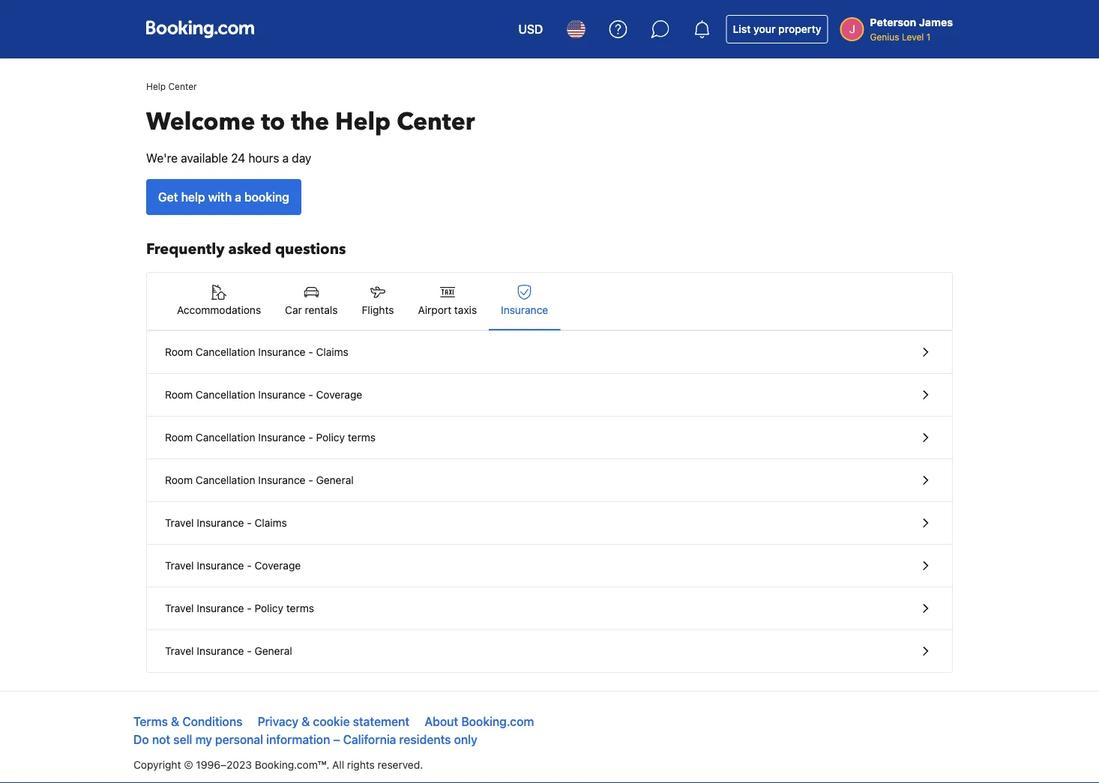 Task type: locate. For each thing, give the bounding box(es) containing it.
travel insurance - policy terms button
[[147, 588, 952, 631]]

2 room from the top
[[165, 389, 193, 401]]

-
[[308, 346, 313, 358], [308, 389, 313, 401], [308, 432, 313, 444], [308, 474, 313, 487], [247, 517, 252, 529], [247, 560, 252, 572], [247, 603, 252, 615], [247, 645, 252, 658]]

cancellation inside room cancellation insurance - claims button
[[196, 346, 255, 358]]

0 vertical spatial terms
[[348, 432, 376, 444]]

1 vertical spatial a
[[235, 190, 241, 204]]

©
[[184, 759, 193, 772]]

terms
[[133, 715, 168, 729]]

to
[[261, 106, 285, 138]]

& for terms
[[171, 715, 179, 729]]

room cancellation insurance - policy terms
[[165, 432, 376, 444]]

4 room from the top
[[165, 474, 193, 487]]

&
[[171, 715, 179, 729], [302, 715, 310, 729]]

1 horizontal spatial policy
[[316, 432, 345, 444]]

cancellation down accommodations
[[196, 346, 255, 358]]

your
[[754, 23, 776, 35]]

- down room cancellation insurance - policy terms
[[308, 474, 313, 487]]

terms
[[348, 432, 376, 444], [286, 603, 314, 615]]

list your property
[[733, 23, 822, 35]]

0 horizontal spatial terms
[[286, 603, 314, 615]]

cancellation for room cancellation insurance - claims
[[196, 346, 255, 358]]

travel insurance - policy terms
[[165, 603, 314, 615]]

0 horizontal spatial coverage
[[255, 560, 301, 572]]

general
[[316, 474, 354, 487], [255, 645, 292, 658]]

3 travel from the top
[[165, 603, 194, 615]]

do not sell my personal information – california residents only link
[[133, 733, 478, 747]]

room inside room cancellation insurance - policy terms button
[[165, 432, 193, 444]]

about
[[425, 715, 458, 729]]

1996–2023
[[196, 759, 252, 772]]

0 vertical spatial help
[[146, 81, 166, 91]]

terms inside button
[[348, 432, 376, 444]]

cancellation inside room cancellation insurance - coverage button
[[196, 389, 255, 401]]

travel up terms & conditions link
[[165, 645, 194, 658]]

1 horizontal spatial help
[[335, 106, 391, 138]]

the
[[291, 106, 329, 138]]

booking.com™.
[[255, 759, 329, 772]]

1 horizontal spatial center
[[397, 106, 475, 138]]

1 travel from the top
[[165, 517, 194, 529]]

travel for travel insurance - claims
[[165, 517, 194, 529]]

3 room from the top
[[165, 432, 193, 444]]

1 vertical spatial help
[[335, 106, 391, 138]]

travel inside button
[[165, 560, 194, 572]]

cancellation
[[196, 346, 255, 358], [196, 389, 255, 401], [196, 432, 255, 444], [196, 474, 255, 487]]

insurance down the travel insurance - claims
[[197, 560, 244, 572]]

travel insurance - general
[[165, 645, 292, 658]]

0 horizontal spatial &
[[171, 715, 179, 729]]

- inside button
[[247, 560, 252, 572]]

questions
[[275, 239, 346, 260]]

statement
[[353, 715, 410, 729]]

insurance down room cancellation insurance - policy terms
[[258, 474, 306, 487]]

rentals
[[305, 304, 338, 316]]

cancellation down the room cancellation insurance - claims
[[196, 389, 255, 401]]

24
[[231, 151, 245, 165]]

help
[[146, 81, 166, 91], [335, 106, 391, 138]]

insurance up room cancellation insurance - policy terms
[[258, 389, 306, 401]]

claims down rentals
[[316, 346, 349, 358]]

cancellation inside room cancellation insurance - policy terms button
[[196, 432, 255, 444]]

4 travel from the top
[[165, 645, 194, 658]]

2 travel from the top
[[165, 560, 194, 572]]

cancellation up room cancellation insurance - general
[[196, 432, 255, 444]]

car rentals
[[285, 304, 338, 316]]

- down travel insurance - coverage
[[247, 603, 252, 615]]

policy inside button
[[255, 603, 283, 615]]

- down room cancellation insurance - coverage
[[308, 432, 313, 444]]

travel down the travel insurance - claims
[[165, 560, 194, 572]]

usd button
[[509, 11, 552, 47]]

0 horizontal spatial claims
[[255, 517, 287, 529]]

tab list
[[147, 273, 952, 331]]

insurance down travel insurance - policy terms
[[197, 645, 244, 658]]

rights
[[347, 759, 375, 772]]

1 vertical spatial coverage
[[255, 560, 301, 572]]

insurance up travel insurance - general
[[197, 603, 244, 615]]

help right the
[[335, 106, 391, 138]]

1 cancellation from the top
[[196, 346, 255, 358]]

policy
[[316, 432, 345, 444], [255, 603, 283, 615]]

0 vertical spatial claims
[[316, 346, 349, 358]]

- up travel insurance - policy terms
[[247, 560, 252, 572]]

room for room cancellation insurance - coverage
[[165, 389, 193, 401]]

cancellation up the travel insurance - claims
[[196, 474, 255, 487]]

room
[[165, 346, 193, 358], [165, 389, 193, 401], [165, 432, 193, 444], [165, 474, 193, 487]]

& up do not sell my personal information – california residents only link
[[302, 715, 310, 729]]

0 vertical spatial coverage
[[316, 389, 362, 401]]

get help with a booking button
[[146, 179, 301, 215]]

airport
[[418, 304, 452, 316]]

privacy & cookie statement link
[[258, 715, 410, 729]]

1 vertical spatial terms
[[286, 603, 314, 615]]

level
[[902, 31, 924, 42]]

0 horizontal spatial policy
[[255, 603, 283, 615]]

travel insurance - claims button
[[147, 502, 952, 545]]

1 horizontal spatial a
[[282, 151, 289, 165]]

travel up travel insurance - general
[[165, 603, 194, 615]]

travel insurance - claims
[[165, 517, 287, 529]]

claims down room cancellation insurance - general
[[255, 517, 287, 529]]

0 vertical spatial policy
[[316, 432, 345, 444]]

2 cancellation from the top
[[196, 389, 255, 401]]

coverage inside button
[[255, 560, 301, 572]]

1 horizontal spatial claims
[[316, 346, 349, 358]]

coverage
[[316, 389, 362, 401], [255, 560, 301, 572]]

california
[[343, 733, 396, 747]]

4 cancellation from the top
[[196, 474, 255, 487]]

0 horizontal spatial help
[[146, 81, 166, 91]]

help up welcome
[[146, 81, 166, 91]]

room inside room cancellation insurance - general button
[[165, 474, 193, 487]]

cancellation inside room cancellation insurance - general button
[[196, 474, 255, 487]]

1 room from the top
[[165, 346, 193, 358]]

0 vertical spatial a
[[282, 151, 289, 165]]

airport taxis
[[418, 304, 477, 316]]

a right with
[[235, 190, 241, 204]]

0 horizontal spatial general
[[255, 645, 292, 658]]

2 & from the left
[[302, 715, 310, 729]]

a left 'day'
[[282, 151, 289, 165]]

policy inside button
[[316, 432, 345, 444]]

genius
[[870, 31, 900, 42]]

1 horizontal spatial coverage
[[316, 389, 362, 401]]

0 horizontal spatial a
[[235, 190, 241, 204]]

1 & from the left
[[171, 715, 179, 729]]

list your property link
[[726, 15, 828, 43]]

travel up travel insurance - coverage
[[165, 517, 194, 529]]

0 vertical spatial center
[[168, 81, 197, 91]]

day
[[292, 151, 311, 165]]

room cancellation insurance - coverage button
[[147, 374, 952, 417]]

cancellation for room cancellation insurance - policy terms
[[196, 432, 255, 444]]

- down car rentals
[[308, 346, 313, 358]]

insurance
[[501, 304, 548, 316], [258, 346, 306, 358], [258, 389, 306, 401], [258, 432, 306, 444], [258, 474, 306, 487], [197, 517, 244, 529], [197, 560, 244, 572], [197, 603, 244, 615], [197, 645, 244, 658]]

room cancellation insurance - general
[[165, 474, 354, 487]]

& up "sell"
[[171, 715, 179, 729]]

car
[[285, 304, 302, 316]]

welcome to the help center
[[146, 106, 475, 138]]

1 vertical spatial claims
[[255, 517, 287, 529]]

property
[[779, 23, 822, 35]]

claims
[[316, 346, 349, 358], [255, 517, 287, 529]]

1 vertical spatial policy
[[255, 603, 283, 615]]

terms & conditions link
[[133, 715, 243, 729]]

travel
[[165, 517, 194, 529], [165, 560, 194, 572], [165, 603, 194, 615], [165, 645, 194, 658]]

–
[[333, 733, 340, 747]]

room inside room cancellation insurance - claims button
[[165, 346, 193, 358]]

cancellation for room cancellation insurance - general
[[196, 474, 255, 487]]

travel inside button
[[165, 603, 194, 615]]

hours
[[249, 151, 279, 165]]

james
[[919, 16, 953, 28]]

1 horizontal spatial &
[[302, 715, 310, 729]]

3 cancellation from the top
[[196, 432, 255, 444]]

1 horizontal spatial general
[[316, 474, 354, 487]]

center
[[168, 81, 197, 91], [397, 106, 475, 138]]

room inside room cancellation insurance - coverage button
[[165, 389, 193, 401]]

airport taxis button
[[406, 273, 489, 330]]

residents
[[399, 733, 451, 747]]

1 horizontal spatial terms
[[348, 432, 376, 444]]

1 vertical spatial center
[[397, 106, 475, 138]]



Task type: describe. For each thing, give the bounding box(es) containing it.
room cancellation insurance - claims button
[[147, 331, 952, 374]]

all
[[332, 759, 344, 772]]

list
[[733, 23, 751, 35]]

accommodations
[[177, 304, 261, 316]]

copyright
[[133, 759, 181, 772]]

a inside button
[[235, 190, 241, 204]]

claims inside button
[[316, 346, 349, 358]]

flights
[[362, 304, 394, 316]]

travel for travel insurance - policy terms
[[165, 603, 194, 615]]

tab list containing accommodations
[[147, 273, 952, 331]]

frequently
[[146, 239, 225, 260]]

reserved.
[[378, 759, 423, 772]]

information
[[266, 733, 330, 747]]

car rentals button
[[273, 273, 350, 330]]

we're available 24 hours a day
[[146, 151, 311, 165]]

flights button
[[350, 273, 406, 330]]

room cancellation insurance - coverage
[[165, 389, 362, 401]]

only
[[454, 733, 478, 747]]

about booking.com do not sell my personal information – california residents only
[[133, 715, 534, 747]]

room for room cancellation insurance - policy terms
[[165, 432, 193, 444]]

get help with a booking
[[158, 190, 289, 204]]

room cancellation insurance - policy terms button
[[147, 417, 952, 460]]

travel for travel insurance - general
[[165, 645, 194, 658]]

1
[[927, 31, 931, 42]]

help center
[[146, 81, 197, 91]]

get
[[158, 190, 178, 204]]

insurance up travel insurance - coverage
[[197, 517, 244, 529]]

personal
[[215, 733, 263, 747]]

terms & conditions
[[133, 715, 243, 729]]

terms inside button
[[286, 603, 314, 615]]

room cancellation insurance - claims
[[165, 346, 349, 358]]

travel for travel insurance - coverage
[[165, 560, 194, 572]]

booking
[[244, 190, 289, 204]]

0 horizontal spatial center
[[168, 81, 197, 91]]

cancellation for room cancellation insurance - coverage
[[196, 389, 255, 401]]

conditions
[[182, 715, 243, 729]]

asked
[[228, 239, 271, 260]]

claims inside button
[[255, 517, 287, 529]]

insurance down room cancellation insurance - coverage
[[258, 432, 306, 444]]

taxis
[[454, 304, 477, 316]]

insurance up room cancellation insurance - claims button
[[501, 304, 548, 316]]

booking.com online hotel reservations image
[[146, 20, 254, 38]]

- up room cancellation insurance - policy terms
[[308, 389, 313, 401]]

peterson
[[870, 16, 917, 28]]

with
[[208, 190, 232, 204]]

about booking.com link
[[425, 715, 534, 729]]

copyright © 1996–2023 booking.com™. all rights reserved.
[[133, 759, 423, 772]]

privacy
[[258, 715, 299, 729]]

my
[[195, 733, 212, 747]]

peterson james genius level 1
[[870, 16, 953, 42]]

frequently asked questions
[[146, 239, 346, 260]]

travel insurance - coverage button
[[147, 545, 952, 588]]

available
[[181, 151, 228, 165]]

booking.com
[[461, 715, 534, 729]]

insurance down car
[[258, 346, 306, 358]]

help
[[181, 190, 205, 204]]

travel insurance - coverage
[[165, 560, 301, 572]]

welcome
[[146, 106, 255, 138]]

travel insurance - general button
[[147, 631, 952, 673]]

sell
[[173, 733, 192, 747]]

usd
[[518, 22, 543, 36]]

insurance button
[[489, 273, 560, 330]]

0 vertical spatial general
[[316, 474, 354, 487]]

we're
[[146, 151, 178, 165]]

accommodations button
[[165, 273, 273, 330]]

room for room cancellation insurance - general
[[165, 474, 193, 487]]

- down room cancellation insurance - general
[[247, 517, 252, 529]]

do
[[133, 733, 149, 747]]

coverage inside button
[[316, 389, 362, 401]]

1 vertical spatial general
[[255, 645, 292, 658]]

& for privacy
[[302, 715, 310, 729]]

privacy & cookie statement
[[258, 715, 410, 729]]

cookie
[[313, 715, 350, 729]]

room for room cancellation insurance - claims
[[165, 346, 193, 358]]

room cancellation insurance - general button
[[147, 460, 952, 502]]

- down travel insurance - policy terms
[[247, 645, 252, 658]]

not
[[152, 733, 170, 747]]



Task type: vqa. For each thing, say whether or not it's contained in the screenshot.
"Booking.com™."
yes



